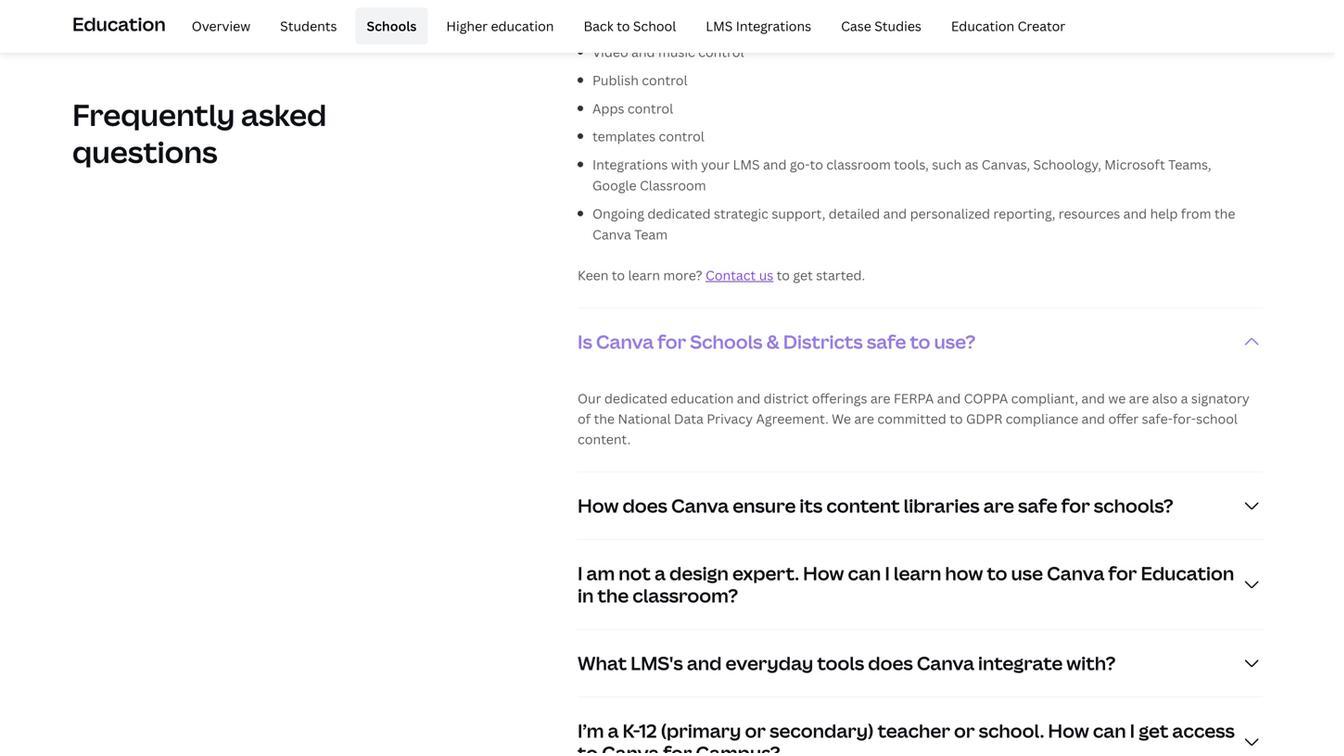 Task type: vqa. For each thing, say whether or not it's contained in the screenshot.
"STARTED" within Get started in Canva Presentation
no



Task type: describe. For each thing, give the bounding box(es) containing it.
how does canva ensure its content libraries are safe for schools?
[[578, 493, 1173, 519]]

canva inside i am not a design expert. how can i learn how to use canva for education in the classroom?
[[1047, 561, 1105, 587]]

coppa
[[964, 390, 1008, 408]]

strategic
[[714, 205, 769, 222]]

control for apps control
[[628, 99, 673, 117]]

is
[[578, 329, 592, 355]]

google
[[592, 177, 637, 194]]

campus?
[[696, 741, 780, 754]]

lms integrations link
[[695, 7, 822, 45]]

national
[[618, 410, 671, 428]]

a inside i'm a k-12 (primary or secondary) teacher or school. how can i get access to canva for campus?
[[608, 719, 619, 744]]

schoology,
[[1033, 156, 1101, 173]]

teacher
[[878, 719, 950, 744]]

1 or from the left
[[745, 719, 766, 744]]

school
[[1196, 410, 1238, 428]]

higher education link
[[435, 7, 565, 45]]

dedicated for ongoing
[[648, 205, 711, 222]]

ongoing dedicated strategic support, detailed and personalized reporting, resources and help from the canva team
[[592, 205, 1235, 243]]

for left schools?
[[1061, 493, 1090, 519]]

compliant,
[[1011, 390, 1078, 408]]

offerings
[[812, 390, 867, 408]]

classroom
[[826, 156, 891, 173]]

education inside menu bar
[[491, 17, 554, 35]]

case studies link
[[830, 7, 933, 45]]

and left we
[[1081, 390, 1105, 408]]

education for education creator
[[951, 17, 1015, 35]]

case studies
[[841, 17, 921, 35]]

secondary)
[[770, 719, 874, 744]]

2 or from the left
[[954, 719, 975, 744]]

contact
[[706, 267, 756, 284]]

teams,
[[1168, 156, 1211, 173]]

access
[[1172, 719, 1235, 744]]

your
[[701, 156, 730, 173]]

asked
[[241, 95, 327, 135]]

district
[[764, 390, 809, 408]]

creator
[[1018, 17, 1066, 35]]

our dedicated education and district offerings are ferpa and coppa compliant, and we are also a signatory of the national data privacy agreement. we are committed to gdpr compliance and offer safe-for-school content.
[[578, 390, 1250, 448]]

microsoft
[[1105, 156, 1165, 173]]

for inside i'm a k-12 (primary or secondary) teacher or school. how can i get access to canva for campus?
[[663, 741, 692, 754]]

we
[[1108, 390, 1126, 408]]

i am not a design expert. how can i learn how to use canva for education in the classroom?
[[578, 561, 1234, 609]]

control for photo control
[[633, 15, 679, 33]]

can inside i'm a k-12 (primary or secondary) teacher or school. how can i get access to canva for campus?
[[1093, 719, 1126, 744]]

0 vertical spatial does
[[623, 493, 667, 519]]

tools,
[[894, 156, 929, 173]]

for down 'more?'
[[657, 329, 686, 355]]

0 horizontal spatial learn
[[628, 267, 660, 284]]

back
[[584, 17, 614, 35]]

design
[[669, 561, 729, 587]]

from
[[1181, 205, 1211, 222]]

contact us link
[[706, 267, 773, 284]]

students
[[280, 17, 337, 35]]

k-
[[623, 719, 639, 744]]

the inside ongoing dedicated strategic support, detailed and personalized reporting, resources and help from the canva team
[[1214, 205, 1235, 222]]

1 horizontal spatial integrations
[[736, 17, 811, 35]]

higher education
[[446, 17, 554, 35]]

detailed
[[829, 205, 880, 222]]

content.
[[578, 431, 631, 448]]

its
[[800, 493, 823, 519]]

what lms's and everyday tools does canva integrate with? button
[[578, 631, 1263, 697]]

back to school link
[[572, 7, 687, 45]]

to left use?
[[910, 329, 930, 355]]

data
[[674, 410, 704, 428]]

video
[[592, 43, 628, 61]]

am
[[586, 561, 615, 587]]

with
[[671, 156, 698, 173]]

go-
[[790, 156, 810, 173]]

canva left ensure
[[671, 493, 729, 519]]

frequently asked questions
[[72, 95, 327, 172]]

everyday
[[726, 651, 813, 677]]

tools
[[817, 651, 864, 677]]

committed
[[877, 410, 946, 428]]

what
[[578, 651, 627, 677]]

and down integrations with your lms and go-to classroom tools, such as canvas, schoology, microsoft teams, google classroom
[[883, 205, 907, 222]]

integrate
[[978, 651, 1063, 677]]

0 horizontal spatial i
[[578, 561, 583, 587]]

schools?
[[1094, 493, 1173, 519]]

keen to learn more? contact us to get started.
[[578, 267, 865, 284]]

our
[[578, 390, 601, 408]]

lms inside menu bar
[[706, 17, 733, 35]]

how inside i'm a k-12 (primary or secondary) teacher or school. how can i get access to canva for campus?
[[1048, 719, 1089, 744]]

(primary
[[661, 719, 741, 744]]

classroom?
[[633, 583, 738, 609]]

ferpa
[[894, 390, 934, 408]]

libraries
[[904, 493, 980, 519]]

team
[[634, 226, 668, 243]]

canva inside i'm a k-12 (primary or secondary) teacher or school. how can i get access to canva for campus?
[[602, 741, 659, 754]]

i'm a k-12 (primary or secondary) teacher or school. how can i get access to canva for campus?
[[578, 719, 1235, 754]]

reporting,
[[993, 205, 1055, 222]]

personalized
[[910, 205, 990, 222]]

to inside i'm a k-12 (primary or secondary) teacher or school. how can i get access to canva for campus?
[[578, 741, 598, 754]]

1 horizontal spatial i
[[885, 561, 890, 587]]

and inside integrations with your lms and go-to classroom tools, such as canvas, schoology, microsoft teams, google classroom
[[763, 156, 787, 173]]

schools inside menu bar
[[367, 17, 417, 35]]

we
[[832, 410, 851, 428]]

offer
[[1108, 410, 1139, 428]]

ongoing
[[592, 205, 644, 222]]

and inside dropdown button
[[687, 651, 722, 677]]

a inside our dedicated education and district offerings are ferpa and coppa compliant, and we are also a signatory of the national data privacy agreement. we are committed to gdpr compliance and offer safe-for-school content.
[[1181, 390, 1188, 408]]

for-
[[1173, 410, 1196, 428]]

schools link
[[356, 7, 428, 45]]

canva right 'is'
[[596, 329, 654, 355]]

control right music
[[698, 43, 744, 61]]

education inside i am not a design expert. how can i learn how to use canva for education in the classroom?
[[1141, 561, 1234, 587]]

questions
[[72, 132, 218, 172]]

compliance
[[1006, 410, 1078, 428]]

apps
[[592, 99, 624, 117]]

control for templates control
[[659, 128, 704, 145]]

publish control
[[592, 71, 688, 89]]

get inside i'm a k-12 (primary or secondary) teacher or school. how can i get access to canva for campus?
[[1139, 719, 1169, 744]]

and up publish control
[[631, 43, 655, 61]]



Task type: locate. For each thing, give the bounding box(es) containing it.
2 vertical spatial how
[[1048, 719, 1089, 744]]

and left the go-
[[763, 156, 787, 173]]

0 vertical spatial dedicated
[[648, 205, 711, 222]]

canva down the ongoing
[[592, 226, 631, 243]]

0 horizontal spatial get
[[793, 267, 813, 284]]

also
[[1152, 390, 1178, 408]]

use
[[1011, 561, 1043, 587]]

overview link
[[181, 7, 262, 45]]

templates
[[592, 128, 656, 145]]

control down video and music control
[[642, 71, 688, 89]]

or
[[745, 719, 766, 744], [954, 719, 975, 744]]

how
[[945, 561, 983, 587]]

districts
[[783, 329, 863, 355]]

does right the tools
[[868, 651, 913, 677]]

control up the templates control
[[628, 99, 673, 117]]

0 horizontal spatial can
[[848, 561, 881, 587]]

lms
[[706, 17, 733, 35], [733, 156, 760, 173]]

and right lms's
[[687, 651, 722, 677]]

to right us
[[777, 267, 790, 284]]

integrations left case
[[736, 17, 811, 35]]

safe up use
[[1018, 493, 1058, 519]]

us
[[759, 267, 773, 284]]

school.
[[979, 719, 1044, 744]]

0 vertical spatial the
[[1214, 205, 1235, 222]]

the right from
[[1214, 205, 1235, 222]]

how does canva ensure its content libraries are safe for schools? button
[[578, 473, 1263, 540]]

such
[[932, 156, 962, 173]]

and up privacy
[[737, 390, 761, 408]]

frequently
[[72, 95, 235, 135]]

1 vertical spatial schools
[[690, 329, 763, 355]]

the right in
[[597, 583, 629, 609]]

learn left how
[[894, 561, 941, 587]]

to left use
[[987, 561, 1007, 587]]

education creator
[[951, 17, 1066, 35]]

to inside i am not a design expert. how can i learn how to use canva for education in the classroom?
[[987, 561, 1007, 587]]

1 vertical spatial can
[[1093, 719, 1126, 744]]

to left k-
[[578, 741, 598, 754]]

to inside integrations with your lms and go-to classroom tools, such as canvas, schoology, microsoft teams, google classroom
[[810, 156, 823, 173]]

1 vertical spatial lms
[[733, 156, 760, 173]]

photo control
[[592, 15, 679, 33]]

1 vertical spatial a
[[655, 561, 666, 587]]

2 vertical spatial a
[[608, 719, 619, 744]]

dedicated
[[648, 205, 711, 222], [604, 390, 668, 408]]

apps control
[[592, 99, 673, 117]]

lms's
[[631, 651, 683, 677]]

safe-
[[1142, 410, 1173, 428]]

education creator link
[[940, 7, 1077, 45]]

i left access
[[1130, 719, 1135, 744]]

1 horizontal spatial how
[[803, 561, 844, 587]]

for right 12
[[663, 741, 692, 754]]

the inside our dedicated education and district offerings are ferpa and coppa compliant, and we are also a signatory of the national data privacy agreement. we are committed to gdpr compliance and offer safe-for-school content.
[[594, 410, 615, 428]]

how inside i am not a design expert. how can i learn how to use canva for education in the classroom?
[[803, 561, 844, 587]]

safe
[[867, 329, 906, 355], [1018, 493, 1058, 519]]

publish
[[592, 71, 639, 89]]

of
[[578, 410, 591, 428]]

the inside i am not a design expert. how can i learn how to use canva for education in the classroom?
[[597, 583, 629, 609]]

i down how does canva ensure its content libraries are safe for schools? at bottom
[[885, 561, 890, 587]]

dedicated up "national"
[[604, 390, 668, 408]]

templates control
[[592, 128, 704, 145]]

to right keen
[[612, 267, 625, 284]]

to left classroom
[[810, 156, 823, 173]]

integrations with your lms and go-to classroom tools, such as canvas, schoology, microsoft teams, google classroom
[[592, 156, 1211, 194]]

schools inside dropdown button
[[690, 329, 763, 355]]

does
[[623, 493, 667, 519], [868, 651, 913, 677]]

0 horizontal spatial a
[[608, 719, 619, 744]]

learn left 'more?'
[[628, 267, 660, 284]]

to inside menu bar
[[617, 17, 630, 35]]

0 horizontal spatial or
[[745, 719, 766, 744]]

how right expert.
[[803, 561, 844, 587]]

canva up i'm a k-12 (primary or secondary) teacher or school. how can i get access to canva for campus? dropdown button
[[917, 651, 974, 677]]

canva inside ongoing dedicated strategic support, detailed and personalized reporting, resources and help from the canva team
[[592, 226, 631, 243]]

i'm a k-12 (primary or secondary) teacher or school. how can i get access to canva for campus? button
[[578, 698, 1263, 754]]

1 horizontal spatial or
[[954, 719, 975, 744]]

2 horizontal spatial how
[[1048, 719, 1089, 744]]

a right also
[[1181, 390, 1188, 408]]

resources
[[1059, 205, 1120, 222]]

i inside i'm a k-12 (primary or secondary) teacher or school. how can i get access to canva for campus?
[[1130, 719, 1135, 744]]

0 horizontal spatial schools
[[367, 17, 417, 35]]

classroom
[[640, 177, 706, 194]]

1 vertical spatial safe
[[1018, 493, 1058, 519]]

can down with? on the bottom right of page
[[1093, 719, 1126, 744]]

students link
[[269, 7, 348, 45]]

education
[[72, 11, 166, 36], [951, 17, 1015, 35], [1141, 561, 1234, 587]]

0 vertical spatial schools
[[367, 17, 417, 35]]

a right the not
[[655, 561, 666, 587]]

and right ferpa
[[937, 390, 961, 408]]

1 horizontal spatial can
[[1093, 719, 1126, 744]]

1 horizontal spatial education
[[671, 390, 734, 408]]

or left 'school.'
[[954, 719, 975, 744]]

1 vertical spatial how
[[803, 561, 844, 587]]

menu bar
[[173, 7, 1077, 45]]

schools
[[367, 17, 417, 35], [690, 329, 763, 355]]

2 horizontal spatial education
[[1141, 561, 1234, 587]]

control up with
[[659, 128, 704, 145]]

canva
[[592, 226, 631, 243], [596, 329, 654, 355], [671, 493, 729, 519], [1047, 561, 1105, 587], [917, 651, 974, 677], [602, 741, 659, 754]]

education for education
[[72, 11, 166, 36]]

does up the not
[[623, 493, 667, 519]]

2 horizontal spatial i
[[1130, 719, 1135, 744]]

privacy
[[707, 410, 753, 428]]

0 vertical spatial how
[[578, 493, 619, 519]]

integrations inside integrations with your lms and go-to classroom tools, such as canvas, schoology, microsoft teams, google classroom
[[592, 156, 668, 173]]

to inside our dedicated education and district offerings are ferpa and coppa compliant, and we are also a signatory of the national data privacy agreement. we are committed to gdpr compliance and offer safe-for-school content.
[[950, 410, 963, 428]]

1 vertical spatial dedicated
[[604, 390, 668, 408]]

1 vertical spatial education
[[671, 390, 734, 408]]

0 horizontal spatial does
[[623, 493, 667, 519]]

education right higher
[[491, 17, 554, 35]]

1 horizontal spatial learn
[[894, 561, 941, 587]]

lms right your at the right of page
[[733, 156, 760, 173]]

1 horizontal spatial get
[[1139, 719, 1169, 744]]

0 horizontal spatial education
[[72, 11, 166, 36]]

control for publish control
[[642, 71, 688, 89]]

gdpr
[[966, 410, 1003, 428]]

integrations up google
[[592, 156, 668, 173]]

studies
[[875, 17, 921, 35]]

integrations
[[736, 17, 811, 35], [592, 156, 668, 173]]

lms integrations
[[706, 17, 811, 35]]

1 vertical spatial integrations
[[592, 156, 668, 173]]

0 horizontal spatial education
[[491, 17, 554, 35]]

is canva for schools & districts safe to use?
[[578, 329, 976, 355]]

schools left &
[[690, 329, 763, 355]]

help
[[1150, 205, 1178, 222]]

0 horizontal spatial safe
[[867, 329, 906, 355]]

i'm
[[578, 719, 604, 744]]

in
[[578, 583, 594, 609]]

started.
[[816, 267, 865, 284]]

or right (primary
[[745, 719, 766, 744]]

dedicated down classroom
[[648, 205, 711, 222]]

education inside our dedicated education and district offerings are ferpa and coppa compliant, and we are also a signatory of the national data privacy agreement. we are committed to gdpr compliance and offer safe-for-school content.
[[671, 390, 734, 408]]

to left gdpr
[[950, 410, 963, 428]]

canvas,
[[982, 156, 1030, 173]]

education
[[491, 17, 554, 35], [671, 390, 734, 408]]

safe up ferpa
[[867, 329, 906, 355]]

control up video and music control
[[633, 15, 679, 33]]

and left offer
[[1082, 410, 1105, 428]]

canva left (primary
[[602, 741, 659, 754]]

to right back
[[617, 17, 630, 35]]

0 vertical spatial education
[[491, 17, 554, 35]]

0 vertical spatial learn
[[628, 267, 660, 284]]

get left access
[[1139, 719, 1169, 744]]

ensure
[[733, 493, 796, 519]]

i left the am
[[578, 561, 583, 587]]

lms up video and music control
[[706, 17, 733, 35]]

higher
[[446, 17, 488, 35]]

0 horizontal spatial integrations
[[592, 156, 668, 173]]

learn
[[628, 267, 660, 284], [894, 561, 941, 587]]

1 horizontal spatial safe
[[1018, 493, 1058, 519]]

for inside i am not a design expert. how can i learn how to use canva for education in the classroom?
[[1108, 561, 1137, 587]]

0 vertical spatial can
[[848, 561, 881, 587]]

lms inside integrations with your lms and go-to classroom tools, such as canvas, schoology, microsoft teams, google classroom
[[733, 156, 760, 173]]

for
[[657, 329, 686, 355], [1061, 493, 1090, 519], [1108, 561, 1137, 587], [663, 741, 692, 754]]

a left k-
[[608, 719, 619, 744]]

learn inside i am not a design expert. how can i learn how to use canva for education in the classroom?
[[894, 561, 941, 587]]

agreement.
[[756, 410, 829, 428]]

content
[[826, 493, 900, 519]]

1 horizontal spatial schools
[[690, 329, 763, 355]]

dedicated inside our dedicated education and district offerings are ferpa and coppa compliant, and we are also a signatory of the national data privacy agreement. we are committed to gdpr compliance and offer safe-for-school content.
[[604, 390, 668, 408]]

0 vertical spatial a
[[1181, 390, 1188, 408]]

1 horizontal spatial does
[[868, 651, 913, 677]]

and left the help
[[1123, 205, 1147, 222]]

dedicated for our
[[604, 390, 668, 408]]

2 horizontal spatial a
[[1181, 390, 1188, 408]]

and
[[631, 43, 655, 61], [763, 156, 787, 173], [883, 205, 907, 222], [1123, 205, 1147, 222], [737, 390, 761, 408], [937, 390, 961, 408], [1081, 390, 1105, 408], [1082, 410, 1105, 428], [687, 651, 722, 677]]

0 horizontal spatial how
[[578, 493, 619, 519]]

expert.
[[732, 561, 799, 587]]

0 vertical spatial lms
[[706, 17, 733, 35]]

canva right use
[[1047, 561, 1105, 587]]

the right of
[[594, 410, 615, 428]]

schools left higher
[[367, 17, 417, 35]]

education up data
[[671, 390, 734, 408]]

1 horizontal spatial a
[[655, 561, 666, 587]]

school
[[633, 17, 676, 35]]

for down schools?
[[1108, 561, 1137, 587]]

how
[[578, 493, 619, 519], [803, 561, 844, 587], [1048, 719, 1089, 744]]

dedicated inside ongoing dedicated strategic support, detailed and personalized reporting, resources and help from the canva team
[[648, 205, 711, 222]]

&
[[766, 329, 779, 355]]

get right us
[[793, 267, 813, 284]]

1 vertical spatial does
[[868, 651, 913, 677]]

2 vertical spatial the
[[597, 583, 629, 609]]

video and music control
[[592, 43, 744, 61]]

the
[[1214, 205, 1235, 222], [594, 410, 615, 428], [597, 583, 629, 609]]

can down content
[[848, 561, 881, 587]]

1 vertical spatial learn
[[894, 561, 941, 587]]

with?
[[1067, 651, 1116, 677]]

0 vertical spatial integrations
[[736, 17, 811, 35]]

support,
[[772, 205, 825, 222]]

1 vertical spatial the
[[594, 410, 615, 428]]

1 horizontal spatial education
[[951, 17, 1015, 35]]

menu bar containing overview
[[173, 7, 1077, 45]]

use?
[[934, 329, 976, 355]]

a inside i am not a design expert. how can i learn how to use canva for education in the classroom?
[[655, 561, 666, 587]]

1 vertical spatial get
[[1139, 719, 1169, 744]]

music
[[658, 43, 695, 61]]

are inside dropdown button
[[983, 493, 1014, 519]]

0 vertical spatial get
[[793, 267, 813, 284]]

0 vertical spatial safe
[[867, 329, 906, 355]]

how down the content.
[[578, 493, 619, 519]]

12
[[639, 719, 657, 744]]

how right 'school.'
[[1048, 719, 1089, 744]]

can inside i am not a design expert. how can i learn how to use canva for education in the classroom?
[[848, 561, 881, 587]]



